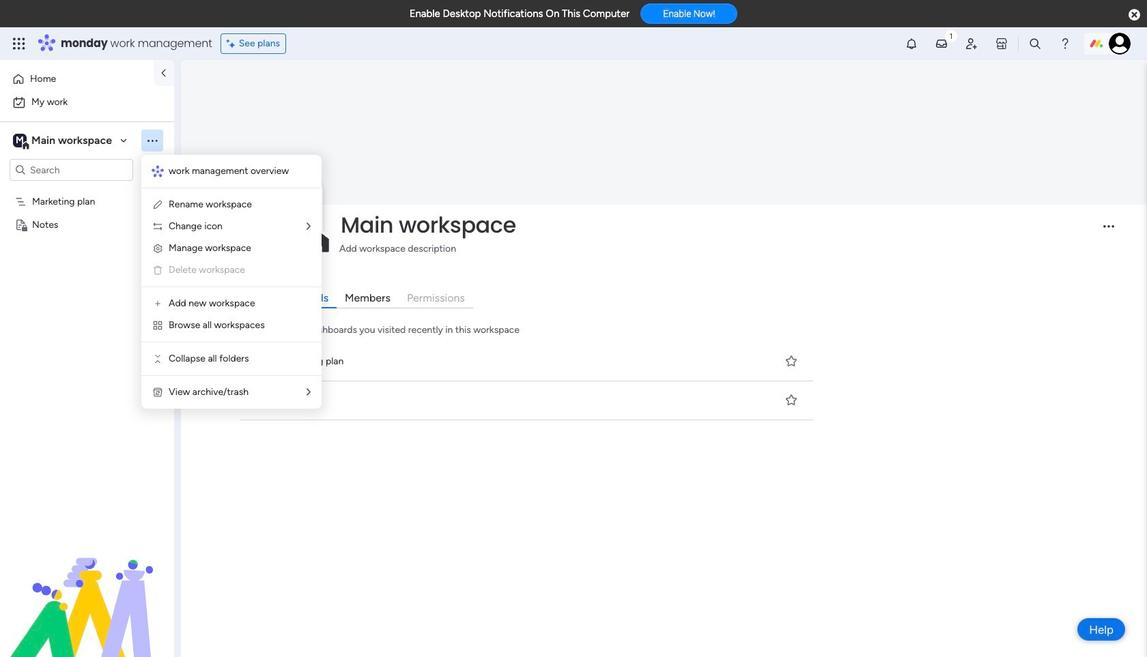 Task type: describe. For each thing, give the bounding box(es) containing it.
1 vertical spatial option
[[8, 92, 166, 113]]

kendall parks image
[[1110, 33, 1131, 55]]

help image
[[1059, 37, 1073, 51]]

lottie animation image
[[0, 520, 174, 658]]

Search in workspace field
[[29, 162, 114, 178]]

list arrow image for view archive/trash icon
[[307, 388, 311, 398]]

rename workspace image
[[152, 200, 163, 210]]

1 add to favorites image from the top
[[785, 355, 799, 369]]

search everything image
[[1029, 37, 1043, 51]]

browse all workspaces image
[[152, 320, 163, 331]]

delete workspace image
[[152, 265, 163, 276]]

invite members image
[[965, 37, 979, 51]]

change icon image
[[152, 221, 163, 232]]

workspace image
[[13, 133, 27, 148]]

lottie animation element
[[0, 520, 174, 658]]

2 add to favorites image from the top
[[785, 394, 799, 407]]



Task type: locate. For each thing, give the bounding box(es) containing it.
option
[[8, 68, 146, 90], [8, 92, 166, 113], [0, 189, 174, 192]]

menu
[[141, 155, 322, 409]]

1 vertical spatial private board image
[[258, 393, 273, 409]]

list arrow image for change icon
[[307, 222, 311, 232]]

dapulse close image
[[1129, 8, 1141, 22]]

1 vertical spatial list arrow image
[[307, 388, 311, 398]]

2 vertical spatial option
[[0, 189, 174, 192]]

1 horizontal spatial private board image
[[258, 393, 273, 409]]

private board image inside quick search results list box
[[258, 393, 273, 409]]

v2 ellipsis image
[[1104, 226, 1115, 237]]

0 horizontal spatial private board image
[[14, 218, 27, 231]]

view archive/trash image
[[152, 387, 163, 398]]

add to favorites image
[[785, 355, 799, 369], [785, 394, 799, 407]]

2 list arrow image from the top
[[307, 388, 311, 398]]

select product image
[[12, 37, 26, 51]]

manage workspace image
[[152, 243, 163, 254]]

menu item
[[152, 262, 311, 279]]

None field
[[338, 211, 1093, 240]]

0 vertical spatial private board image
[[14, 218, 27, 231]]

private board image
[[14, 218, 27, 231], [258, 393, 273, 409]]

monday marketplace image
[[996, 37, 1009, 51]]

workspace options image
[[146, 134, 159, 147]]

workspace selection element
[[13, 133, 114, 150]]

list box
[[0, 187, 174, 421]]

0 vertical spatial add to favorites image
[[785, 355, 799, 369]]

1 list arrow image from the top
[[307, 222, 311, 232]]

1 image
[[946, 28, 958, 43]]

see plans image
[[227, 36, 239, 51]]

1 vertical spatial add to favorites image
[[785, 394, 799, 407]]

0 vertical spatial list arrow image
[[307, 222, 311, 232]]

quick search results list box
[[238, 343, 818, 421]]

collapse all folders image
[[152, 354, 163, 365]]

add new workspace image
[[152, 299, 163, 310]]

list arrow image
[[307, 222, 311, 232], [307, 388, 311, 398]]

update feed image
[[935, 37, 949, 51]]

notifications image
[[905, 37, 919, 51]]

0 vertical spatial option
[[8, 68, 146, 90]]



Task type: vqa. For each thing, say whether or not it's contained in the screenshot.
'collapse all folders' icon
yes



